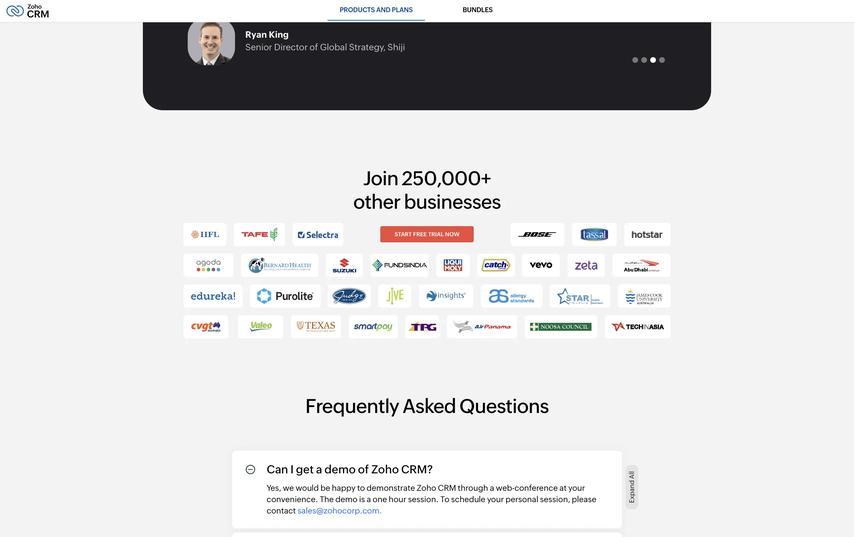 Task type: locate. For each thing, give the bounding box(es) containing it.
asked
[[403, 396, 456, 418]]

0 vertical spatial your
[[568, 484, 585, 493]]

your down web-
[[487, 495, 504, 505]]

personal
[[506, 495, 538, 505]]

one
[[373, 495, 387, 505]]

please
[[572, 495, 597, 505]]

contact
[[267, 507, 296, 516]]

a
[[316, 464, 322, 477], [490, 484, 494, 493], [367, 495, 371, 505]]

ryan
[[245, 29, 267, 40]]

to
[[440, 495, 450, 505]]

0 vertical spatial zoho
[[371, 464, 399, 477]]

sales@zohocorp.com.
[[298, 507, 382, 516]]

shiji
[[388, 42, 405, 52]]

web-
[[496, 484, 515, 493]]

0 vertical spatial a
[[316, 464, 322, 477]]

can
[[267, 464, 288, 477]]

zoho up 'session.'
[[417, 484, 436, 493]]

0 horizontal spatial a
[[316, 464, 322, 477]]

0 horizontal spatial your
[[487, 495, 504, 505]]

0 horizontal spatial of
[[310, 42, 318, 52]]

zoho up demonstrate at the left bottom
[[371, 464, 399, 477]]

1 vertical spatial zoho
[[417, 484, 436, 493]]

all
[[628, 472, 636, 480]]

schedule
[[451, 495, 486, 505]]

1 vertical spatial of
[[358, 464, 369, 477]]

1 vertical spatial a
[[490, 484, 494, 493]]

yes, we would be happy to demonstrate zoho crm
[[267, 484, 456, 493]]

demo
[[325, 464, 356, 477], [335, 495, 358, 505]]

tab list
[[631, 56, 667, 66]]

of inside ryan king senior director of global strategy, shiji
[[310, 42, 318, 52]]

at
[[560, 484, 567, 493]]

plans
[[392, 6, 413, 14]]

start
[[395, 231, 412, 238]]

businesses
[[404, 191, 501, 214]]

can i get a demo of zoho crm?
[[267, 464, 433, 477]]

1 horizontal spatial of
[[358, 464, 369, 477]]

expand all
[[628, 472, 636, 504]]

a right get
[[316, 464, 322, 477]]

a right is
[[367, 495, 371, 505]]

1 horizontal spatial a
[[367, 495, 371, 505]]

now
[[445, 231, 460, 238]]

demo up happy in the left of the page
[[325, 464, 356, 477]]

frequently
[[305, 396, 399, 418]]

your up please
[[568, 484, 585, 493]]

through a web-conference at your convenience. the demo is a one hour session. to schedule your personal session, please contact
[[267, 484, 597, 516]]

of up yes, we would be happy to demonstrate zoho crm
[[358, 464, 369, 477]]

your
[[568, 484, 585, 493], [487, 495, 504, 505]]

1 vertical spatial demo
[[335, 495, 358, 505]]

would
[[296, 484, 319, 493]]

demo down happy in the left of the page
[[335, 495, 358, 505]]

of
[[310, 42, 318, 52], [358, 464, 369, 477]]

through
[[458, 484, 488, 493]]

zoho
[[371, 464, 399, 477], [417, 484, 436, 493]]

0 vertical spatial of
[[310, 42, 318, 52]]

a left web-
[[490, 484, 494, 493]]

king
[[269, 29, 289, 40]]

yes,
[[267, 484, 281, 493]]

of left global
[[310, 42, 318, 52]]

conference
[[515, 484, 558, 493]]

senior
[[245, 42, 272, 52]]



Task type: describe. For each thing, give the bounding box(es) containing it.
strategy,
[[349, 42, 386, 52]]

happy
[[332, 484, 356, 493]]

products
[[340, 6, 375, 14]]

customer logos image
[[184, 223, 671, 340]]

1 vertical spatial your
[[487, 495, 504, 505]]

free
[[413, 231, 427, 238]]

i
[[290, 464, 294, 477]]

ryan king senior director of global strategy, shiji
[[245, 29, 405, 52]]

products and plans
[[340, 6, 413, 14]]

join 250,000+ other businesses
[[353, 167, 501, 214]]

crm?
[[401, 464, 433, 477]]

sales@zohocorp.com. link
[[298, 506, 382, 517]]

is
[[359, 495, 365, 505]]

frequently asked questions
[[305, 396, 549, 418]]

2 vertical spatial a
[[367, 495, 371, 505]]

expand
[[628, 481, 636, 504]]

other
[[353, 191, 401, 214]]

convenience.
[[267, 495, 318, 505]]

questions
[[459, 396, 549, 418]]

be
[[321, 484, 330, 493]]

and
[[376, 6, 391, 14]]

we
[[283, 484, 294, 493]]

bundles
[[463, 6, 493, 14]]

1 horizontal spatial your
[[568, 484, 585, 493]]

the
[[320, 495, 334, 505]]

start free trial now
[[395, 231, 460, 238]]

global
[[320, 42, 347, 52]]

get
[[296, 464, 314, 477]]

session.
[[408, 495, 439, 505]]

director
[[274, 42, 308, 52]]

1 horizontal spatial zoho
[[417, 484, 436, 493]]

0 horizontal spatial zoho
[[371, 464, 399, 477]]

demo inside through a web-conference at your convenience. the demo is a one hour session. to schedule your personal session, please contact
[[335, 495, 358, 505]]

trial
[[428, 231, 444, 238]]

join
[[363, 167, 398, 190]]

to
[[357, 484, 365, 493]]

session,
[[540, 495, 570, 505]]

zoho crm logo image
[[6, 2, 49, 20]]

0 vertical spatial demo
[[325, 464, 356, 477]]

250,000+
[[402, 167, 491, 190]]

hour
[[389, 495, 407, 505]]

crm
[[438, 484, 456, 493]]

demonstrate
[[367, 484, 415, 493]]

2 horizontal spatial a
[[490, 484, 494, 493]]



Task type: vqa. For each thing, say whether or not it's contained in the screenshot.
businesses
yes



